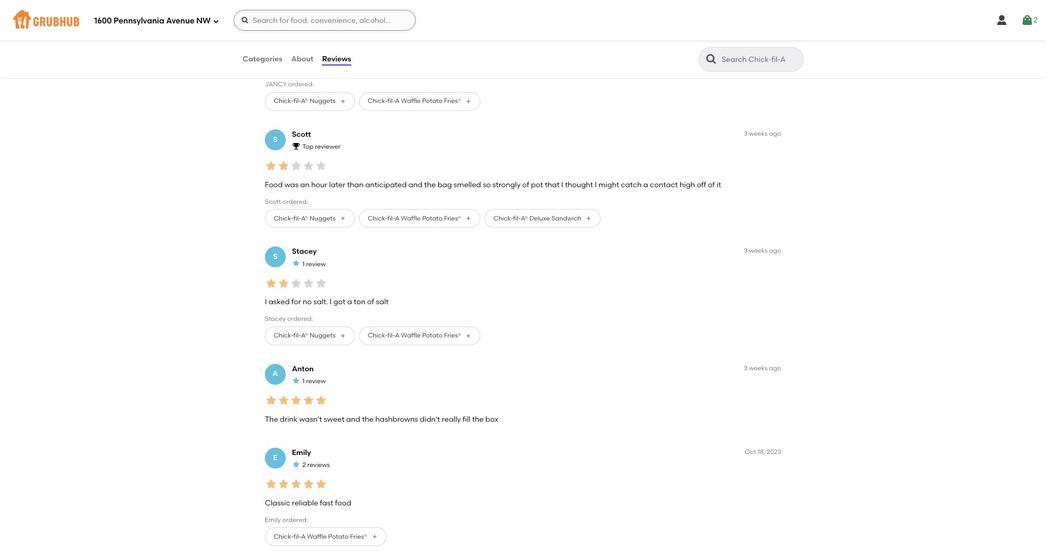 Task type: vqa. For each thing, say whether or not it's contained in the screenshot.
Crimson
no



Task type: locate. For each thing, give the bounding box(es) containing it.
s for stacey
[[273, 253, 278, 261]]

1 vertical spatial s
[[273, 253, 278, 261]]

reviews
[[322, 55, 351, 63]]

i right salty
[[346, 63, 348, 72]]

2 chick-fil-a® nuggets button from the top
[[265, 209, 355, 228]]

2 vertical spatial 1
[[303, 378, 305, 385]]

0 vertical spatial the
[[265, 63, 278, 72]]

the
[[424, 180, 436, 189], [362, 415, 374, 424], [472, 415, 484, 424]]

0 horizontal spatial of
[[367, 298, 374, 307]]

0 vertical spatial weeks
[[749, 130, 768, 137]]

chick-fil-a® nuggets button down scott ordered:
[[265, 209, 355, 228]]

2 chick-fil-a® nuggets from the top
[[274, 215, 336, 222]]

stacey down asked
[[265, 316, 286, 323]]

chick-fil-a® deluxe sandwich button
[[485, 209, 601, 228]]

2 1 from the top
[[303, 261, 305, 268]]

18,
[[758, 449, 766, 456]]

3 review from the top
[[306, 378, 326, 385]]

chick-fil-a® nuggets down scott ordered:
[[274, 215, 336, 222]]

chick-fil-a waffle potato fries® button down to
[[359, 92, 481, 111]]

0 vertical spatial chick-fil-a® nuggets
[[274, 97, 336, 105]]

1 horizontal spatial jancy
[[292, 13, 318, 21]]

a right 'catch'
[[644, 180, 649, 189]]

2 s from the top
[[273, 253, 278, 261]]

s up asked
[[273, 253, 278, 261]]

a® left deluxe
[[521, 215, 528, 222]]

1 vertical spatial 1
[[303, 261, 305, 268]]

oct
[[745, 449, 757, 456]]

1 vertical spatial 2
[[303, 462, 306, 469]]

the up jancy ordered:
[[265, 63, 278, 72]]

1 vertical spatial and
[[346, 415, 360, 424]]

the for the food was too salty i couldn't eat it had to trash it
[[265, 63, 278, 72]]

s
[[273, 135, 278, 144], [273, 253, 278, 261]]

review
[[306, 26, 326, 33], [306, 261, 326, 268], [306, 378, 326, 385]]

chick-fil-a waffle potato fries® button down salt
[[359, 327, 481, 346]]

reviewer
[[315, 143, 341, 151]]

and
[[409, 180, 423, 189], [346, 415, 360, 424]]

1 vertical spatial review
[[306, 261, 326, 268]]

ordered: for reliable
[[282, 517, 308, 524]]

3
[[744, 130, 748, 137], [744, 247, 748, 255], [744, 365, 748, 372]]

stacey up no at bottom
[[292, 247, 317, 256]]

was left too
[[298, 63, 312, 72]]

ordered: down 'for'
[[287, 316, 313, 323]]

emily down classic
[[265, 517, 281, 524]]

1 horizontal spatial emily
[[292, 449, 311, 458]]

emily
[[292, 449, 311, 458], [265, 517, 281, 524]]

a®
[[301, 97, 308, 105], [301, 215, 308, 222], [521, 215, 528, 222], [301, 332, 308, 340]]

0 horizontal spatial stacey
[[265, 316, 286, 323]]

0 vertical spatial food
[[280, 63, 296, 72]]

review down anton
[[306, 378, 326, 385]]

0 vertical spatial 1
[[303, 26, 305, 33]]

scott down the food
[[265, 198, 281, 206]]

2 vertical spatial 3
[[744, 365, 748, 372]]

eat
[[380, 63, 392, 72]]

3 chick-fil-a® nuggets from the top
[[274, 332, 336, 340]]

0 vertical spatial s
[[273, 135, 278, 144]]

top
[[303, 143, 314, 151]]

2 vertical spatial 1 review
[[303, 378, 326, 385]]

1 the from the top
[[265, 63, 278, 72]]

1 vertical spatial 3 weeks ago
[[744, 247, 782, 255]]

3 3 weeks ago from the top
[[744, 365, 782, 372]]

Search Chick-fil-A search field
[[721, 55, 801, 65]]

3 1 review from the top
[[303, 378, 326, 385]]

0 horizontal spatial and
[[346, 415, 360, 424]]

jancy for jancy
[[292, 13, 318, 21]]

food right fast
[[335, 499, 351, 508]]

a® down jancy ordered:
[[301, 97, 308, 105]]

1 ago from the top
[[770, 130, 782, 137]]

1 review
[[303, 26, 326, 33], [303, 261, 326, 268], [303, 378, 326, 385]]

might
[[599, 180, 620, 189]]

chick-fil-a waffle potato fries® button down bag
[[359, 209, 481, 228]]

review for too
[[306, 26, 326, 33]]

2 button
[[1022, 11, 1038, 30]]

2 inside 2 "button"
[[1034, 16, 1038, 24]]

the left drink
[[265, 415, 278, 424]]

smelled
[[454, 180, 481, 189]]

1 vertical spatial stacey
[[265, 316, 286, 323]]

1 3 weeks ago from the top
[[744, 130, 782, 137]]

1 up no at bottom
[[303, 261, 305, 268]]

1 review up salt.
[[303, 261, 326, 268]]

a® down scott ordered:
[[301, 215, 308, 222]]

3 1 from the top
[[303, 378, 305, 385]]

1 review up about
[[303, 26, 326, 33]]

chick-fil-a® nuggets down jancy ordered:
[[274, 97, 336, 105]]

3 weeks from the top
[[749, 365, 768, 372]]

nuggets for stacey
[[310, 332, 336, 340]]

fil- left deluxe
[[514, 215, 521, 222]]

2 1 review from the top
[[303, 261, 326, 268]]

scott up trophy icon
[[292, 130, 311, 139]]

weeks for box
[[749, 365, 768, 372]]

2 3 from the top
[[744, 247, 748, 255]]

1 1 from the top
[[303, 26, 305, 33]]

2 vertical spatial chick-fil-a® nuggets
[[274, 332, 336, 340]]

1 horizontal spatial of
[[523, 180, 530, 189]]

0 vertical spatial jancy
[[292, 13, 318, 21]]

nuggets down salt.
[[310, 332, 336, 340]]

fries® for smelled
[[444, 215, 462, 222]]

2 vertical spatial ago
[[770, 365, 782, 372]]

svg image left j
[[241, 16, 249, 24]]

1 vertical spatial emily
[[265, 517, 281, 524]]

0 horizontal spatial 2
[[303, 462, 306, 469]]

no
[[303, 298, 312, 307]]

potato
[[422, 97, 443, 105], [422, 215, 443, 222], [422, 332, 443, 340], [328, 534, 349, 541]]

0 vertical spatial 2
[[1034, 16, 1038, 24]]

asked
[[269, 298, 290, 307]]

1 nuggets from the top
[[310, 97, 336, 105]]

review up about
[[306, 26, 326, 33]]

the right fill
[[472, 415, 484, 424]]

scott
[[292, 130, 311, 139], [265, 198, 281, 206]]

s left trophy icon
[[273, 135, 278, 144]]

0 vertical spatial chick-fil-a® nuggets button
[[265, 92, 355, 111]]

2 review from the top
[[306, 261, 326, 268]]

wasn't
[[299, 415, 322, 424]]

2 horizontal spatial it
[[717, 180, 722, 189]]

off
[[697, 180, 707, 189]]

3 chick-fil-a® nuggets button from the top
[[265, 327, 355, 346]]

a® down the stacey ordered: at left bottom
[[301, 332, 308, 340]]

2 ago from the top
[[770, 247, 782, 255]]

1 right j
[[303, 26, 305, 33]]

1 vertical spatial chick-fil-a® nuggets
[[274, 215, 336, 222]]

ordered: down the an
[[283, 198, 308, 206]]

the
[[265, 63, 278, 72], [265, 415, 278, 424]]

svg image left 2 "button"
[[996, 14, 1009, 27]]

chick-fil-a® nuggets button down jancy ordered:
[[265, 92, 355, 111]]

the food was too salty i couldn't eat it had to trash it
[[265, 63, 449, 72]]

1 vertical spatial ago
[[770, 247, 782, 255]]

of left pot
[[523, 180, 530, 189]]

salty
[[327, 63, 344, 72]]

0 horizontal spatial the
[[362, 415, 374, 424]]

1 s from the top
[[273, 135, 278, 144]]

nuggets down hour
[[310, 215, 336, 222]]

1 review from the top
[[306, 26, 326, 33]]

0 vertical spatial 1 review
[[303, 26, 326, 33]]

1 vertical spatial 3
[[744, 247, 748, 255]]

it right the off
[[717, 180, 722, 189]]

and left bag
[[409, 180, 423, 189]]

1 horizontal spatial stacey
[[292, 247, 317, 256]]

bag
[[438, 180, 452, 189]]

1 vertical spatial chick-fil-a® nuggets button
[[265, 209, 355, 228]]

review for no
[[306, 261, 326, 268]]

chick-fil-a® nuggets for scott
[[274, 215, 336, 222]]

plus icon image
[[340, 98, 346, 104], [466, 98, 472, 104], [340, 216, 346, 222], [466, 216, 472, 222], [586, 216, 592, 222], [340, 333, 346, 339], [466, 333, 472, 339], [372, 534, 378, 541]]

and right 'sweet' at the bottom
[[346, 415, 360, 424]]

i asked for no salt. i got a ton of salt
[[265, 298, 389, 307]]

ordered: for was
[[283, 198, 308, 206]]

fil- down salt
[[388, 332, 395, 340]]

0 vertical spatial ago
[[770, 130, 782, 137]]

0 vertical spatial stacey
[[292, 247, 317, 256]]

was
[[298, 63, 312, 72], [285, 180, 299, 189]]

nuggets
[[310, 97, 336, 105], [310, 215, 336, 222], [310, 332, 336, 340]]

chick-fil-a® nuggets down the stacey ordered: at left bottom
[[274, 332, 336, 340]]

1 vertical spatial nuggets
[[310, 215, 336, 222]]

0 horizontal spatial svg image
[[213, 18, 219, 24]]

chick-fil-a waffle potato fries® down to
[[368, 97, 462, 105]]

1 vertical spatial jancy
[[265, 81, 287, 88]]

0 vertical spatial 3
[[744, 130, 748, 137]]

box
[[486, 415, 499, 424]]

0 vertical spatial a
[[644, 180, 649, 189]]

ago
[[770, 130, 782, 137], [770, 247, 782, 255], [770, 365, 782, 372]]

a for ton
[[395, 332, 400, 340]]

stacey for stacey ordered:
[[265, 316, 286, 323]]

1 vertical spatial 1 review
[[303, 261, 326, 268]]

a® for i asked for no salt. i got a ton of salt
[[301, 332, 308, 340]]

ordered: down too
[[288, 81, 314, 88]]

0 vertical spatial and
[[409, 180, 423, 189]]

deluxe
[[530, 215, 550, 222]]

ago for box
[[770, 365, 782, 372]]

waffle for bag
[[401, 215, 421, 222]]

star icon image
[[292, 25, 300, 33], [265, 43, 278, 55], [278, 43, 290, 55], [290, 43, 303, 55], [303, 43, 315, 55], [315, 43, 328, 55], [265, 160, 278, 172], [278, 160, 290, 172], [290, 160, 303, 172], [303, 160, 315, 172], [315, 160, 328, 172], [292, 260, 300, 268], [265, 277, 278, 290], [278, 277, 290, 290], [290, 277, 303, 290], [303, 277, 315, 290], [315, 277, 328, 290], [292, 377, 300, 385], [265, 395, 278, 407], [278, 395, 290, 407], [290, 395, 303, 407], [303, 395, 315, 407], [315, 395, 328, 407], [292, 461, 300, 469], [265, 479, 278, 491], [278, 479, 290, 491], [290, 479, 303, 491], [303, 479, 315, 491], [315, 479, 328, 491]]

chick-fil-a waffle potato fries® button for to
[[359, 92, 481, 111]]

of
[[523, 180, 530, 189], [708, 180, 715, 189], [367, 298, 374, 307]]

food
[[280, 63, 296, 72], [335, 499, 351, 508]]

3 ago from the top
[[770, 365, 782, 372]]

food up jancy ordered:
[[280, 63, 296, 72]]

about button
[[291, 41, 314, 78]]

3 nuggets from the top
[[310, 332, 336, 340]]

3 for so
[[744, 130, 748, 137]]

1 vertical spatial was
[[285, 180, 299, 189]]

1 1 review from the top
[[303, 26, 326, 33]]

the left 'hashbrowns'
[[362, 415, 374, 424]]

stacey
[[292, 247, 317, 256], [265, 316, 286, 323]]

ago for so
[[770, 130, 782, 137]]

0 horizontal spatial jancy
[[265, 81, 287, 88]]

1 down anton
[[303, 378, 305, 385]]

i left "got"
[[330, 298, 332, 307]]

1 review down anton
[[303, 378, 326, 385]]

oct 18, 2023
[[745, 449, 782, 456]]

was left the an
[[285, 180, 299, 189]]

1 weeks from the top
[[749, 130, 768, 137]]

fil- down anticipated
[[388, 215, 395, 222]]

of right the off
[[708, 180, 715, 189]]

1 review for too
[[303, 26, 326, 33]]

ordered: down reliable
[[282, 517, 308, 524]]

ordered: for food
[[288, 81, 314, 88]]

1 review for sweet
[[303, 378, 326, 385]]

reviews button
[[322, 41, 352, 78]]

1
[[303, 26, 305, 33], [303, 261, 305, 268], [303, 378, 305, 385]]

2 nuggets from the top
[[310, 215, 336, 222]]

high
[[680, 180, 695, 189]]

a for the
[[395, 215, 400, 222]]

e
[[273, 454, 278, 463]]

1 vertical spatial the
[[265, 415, 278, 424]]

2 vertical spatial review
[[306, 378, 326, 385]]

chick-
[[274, 97, 294, 105], [368, 97, 388, 105], [274, 215, 294, 222], [368, 215, 388, 222], [494, 215, 514, 222], [274, 332, 294, 340], [368, 332, 388, 340], [274, 534, 294, 541]]

jancy ordered:
[[265, 81, 314, 88]]

a
[[644, 180, 649, 189], [347, 298, 352, 307]]

chick-fil-a waffle potato fries® button
[[359, 92, 481, 111], [359, 209, 481, 228], [359, 327, 481, 346], [265, 528, 387, 547]]

didn't
[[420, 415, 440, 424]]

1 3 from the top
[[744, 130, 748, 137]]

review for sweet
[[306, 378, 326, 385]]

chick- down 'eat'
[[368, 97, 388, 105]]

1 vertical spatial a
[[347, 298, 352, 307]]

0 horizontal spatial emily
[[265, 517, 281, 524]]

chick-fil-a waffle potato fries® down salt
[[368, 332, 462, 340]]

it right 'eat'
[[393, 63, 398, 72]]

2 vertical spatial 3 weeks ago
[[744, 365, 782, 372]]

0 horizontal spatial scott
[[265, 198, 281, 206]]

of right ton
[[367, 298, 374, 307]]

a left ton
[[347, 298, 352, 307]]

chick-fil-a® nuggets
[[274, 97, 336, 105], [274, 215, 336, 222], [274, 332, 336, 340]]

1 horizontal spatial scott
[[292, 130, 311, 139]]

waffle for of
[[401, 332, 421, 340]]

1 horizontal spatial svg image
[[996, 14, 1009, 27]]

1 horizontal spatial svg image
[[1022, 14, 1034, 27]]

potato for smelled
[[422, 215, 443, 222]]

0 vertical spatial emily
[[292, 449, 311, 458]]

classic reliable fast food
[[265, 499, 351, 508]]

nw
[[196, 16, 211, 25]]

1 horizontal spatial food
[[335, 499, 351, 508]]

0 vertical spatial scott
[[292, 130, 311, 139]]

2 vertical spatial weeks
[[749, 365, 768, 372]]

0 vertical spatial 3 weeks ago
[[744, 130, 782, 137]]

0 vertical spatial review
[[306, 26, 326, 33]]

the for the drink wasn't sweet and the hashbrowns didn't really fill the box
[[265, 415, 278, 424]]

1 vertical spatial scott
[[265, 198, 281, 206]]

the drink wasn't sweet and the hashbrowns didn't really fill the box
[[265, 415, 499, 424]]

nuggets for scott
[[310, 215, 336, 222]]

2 3 weeks ago from the top
[[744, 247, 782, 255]]

fries®
[[444, 97, 462, 105], [444, 215, 462, 222], [444, 332, 462, 340], [350, 534, 367, 541]]

chick- down strongly
[[494, 215, 514, 222]]

it
[[393, 63, 398, 72], [444, 63, 449, 72], [717, 180, 722, 189]]

that
[[545, 180, 560, 189]]

0 horizontal spatial it
[[393, 63, 398, 72]]

it right trash
[[444, 63, 449, 72]]

svg image
[[1022, 14, 1034, 27], [213, 18, 219, 24]]

search icon image
[[706, 53, 718, 66]]

chick- down salt
[[368, 332, 388, 340]]

trash
[[424, 63, 443, 72]]

1 horizontal spatial 2
[[1034, 16, 1038, 24]]

jancy right j
[[292, 13, 318, 21]]

i
[[346, 63, 348, 72], [562, 180, 564, 189], [595, 180, 597, 189], [265, 298, 267, 307], [330, 298, 332, 307]]

fil-
[[294, 97, 301, 105], [388, 97, 395, 105], [294, 215, 301, 222], [388, 215, 395, 222], [514, 215, 521, 222], [294, 332, 301, 340], [388, 332, 395, 340], [294, 534, 301, 541]]

the left bag
[[424, 180, 436, 189]]

1 vertical spatial food
[[335, 499, 351, 508]]

a® inside button
[[521, 215, 528, 222]]

pot
[[531, 180, 543, 189]]

emily up 2 reviews
[[292, 449, 311, 458]]

1 horizontal spatial it
[[444, 63, 449, 72]]

hour
[[311, 180, 327, 189]]

chick-fil-a waffle potato fries® button for smelled
[[359, 209, 481, 228]]

2 vertical spatial chick-fil-a® nuggets button
[[265, 327, 355, 346]]

contact
[[650, 180, 678, 189]]

nuggets down too
[[310, 97, 336, 105]]

chick-fil-a® nuggets button down the stacey ordered: at left bottom
[[265, 327, 355, 346]]

ordered:
[[288, 81, 314, 88], [283, 198, 308, 206], [287, 316, 313, 323], [282, 517, 308, 524]]

0 vertical spatial nuggets
[[310, 97, 336, 105]]

jancy
[[292, 13, 318, 21], [265, 81, 287, 88]]

chick-fil-a waffle potato fries®
[[368, 97, 462, 105], [368, 215, 462, 222], [368, 332, 462, 340], [274, 534, 367, 541]]

chick-fil-a waffle potato fries® down anticipated
[[368, 215, 462, 222]]

avenue
[[166, 16, 195, 25]]

2 the from the top
[[265, 415, 278, 424]]

svg image
[[996, 14, 1009, 27], [241, 16, 249, 24]]

review up salt.
[[306, 261, 326, 268]]

1 vertical spatial weeks
[[749, 247, 768, 255]]

jancy down categories button on the left top
[[265, 81, 287, 88]]

chick- down the stacey ordered: at left bottom
[[274, 332, 294, 340]]

2 for 2
[[1034, 16, 1038, 24]]

2 vertical spatial nuggets
[[310, 332, 336, 340]]

main navigation navigation
[[0, 0, 1047, 41]]

3 3 from the top
[[744, 365, 748, 372]]

0 horizontal spatial a
[[347, 298, 352, 307]]

than
[[347, 180, 364, 189]]

chick-fil-a® nuggets button
[[265, 92, 355, 111], [265, 209, 355, 228], [265, 327, 355, 346]]

weeks
[[749, 130, 768, 137], [749, 247, 768, 255], [749, 365, 768, 372]]

a for it
[[395, 97, 400, 105]]



Task type: describe. For each thing, give the bounding box(es) containing it.
i right that at right
[[562, 180, 564, 189]]

waffle for had
[[401, 97, 421, 105]]

chick-fil-a waffle potato fries® down fast
[[274, 534, 367, 541]]

food
[[265, 180, 283, 189]]

fries® for salt
[[444, 332, 462, 340]]

ton
[[354, 298, 366, 307]]

potato for salt
[[422, 332, 443, 340]]

2 reviews
[[303, 462, 330, 469]]

fil- down the stacey ordered: at left bottom
[[294, 332, 301, 340]]

scott for scott ordered:
[[265, 198, 281, 206]]

really
[[442, 415, 461, 424]]

salt
[[376, 298, 389, 307]]

ordered: for asked
[[287, 316, 313, 323]]

Search for food, convenience, alcohol... search field
[[234, 10, 416, 31]]

chick- down anticipated
[[368, 215, 388, 222]]

emily for emily  ordered:
[[265, 517, 281, 524]]

chick- inside button
[[494, 215, 514, 222]]

chick- down scott ordered:
[[274, 215, 294, 222]]

fries® for to
[[444, 97, 462, 105]]

1 chick-fil-a® nuggets button from the top
[[265, 92, 355, 111]]

chick-fil-a® nuggets for stacey
[[274, 332, 336, 340]]

for
[[292, 298, 301, 307]]

anticipated
[[366, 180, 407, 189]]

0 horizontal spatial food
[[280, 63, 296, 72]]

1 review for no
[[303, 261, 326, 268]]

chick-fil-a waffle potato fries® for bag
[[368, 215, 462, 222]]

1 for a
[[303, 378, 305, 385]]

a® for food was an hour later than anticipated and the bag smelled so strongly of pot that i thought i might catch a contact high off of it
[[301, 215, 308, 222]]

emily for emily
[[292, 449, 311, 458]]

too
[[314, 63, 326, 72]]

j
[[273, 18, 278, 27]]

chick-fil-a waffle potato fries® button down fast
[[265, 528, 387, 547]]

hashbrowns
[[376, 415, 418, 424]]

i left might
[[595, 180, 597, 189]]

fil- down scott ordered:
[[294, 215, 301, 222]]

stacey for stacey
[[292, 247, 317, 256]]

2023
[[767, 449, 782, 456]]

0 vertical spatial was
[[298, 63, 312, 72]]

1 for s
[[303, 261, 305, 268]]

chick-fil-a® nuggets button for scott
[[265, 209, 355, 228]]

2 horizontal spatial the
[[472, 415, 484, 424]]

3 weeks ago for so
[[744, 130, 782, 137]]

2 for 2 reviews
[[303, 462, 306, 469]]

to
[[415, 63, 423, 72]]

top reviewer
[[303, 143, 341, 151]]

3 weeks ago for box
[[744, 365, 782, 372]]

an
[[300, 180, 310, 189]]

2 horizontal spatial of
[[708, 180, 715, 189]]

sweet
[[324, 415, 345, 424]]

fast
[[320, 499, 333, 508]]

1 horizontal spatial the
[[424, 180, 436, 189]]

couldn't
[[349, 63, 378, 72]]

stacey ordered:
[[265, 316, 313, 323]]

later
[[329, 180, 346, 189]]

chick-fil-a® nuggets button for stacey
[[265, 327, 355, 346]]

jancy for jancy ordered:
[[265, 81, 287, 88]]

chick-fil-a waffle potato fries® for of
[[368, 332, 462, 340]]

so
[[483, 180, 491, 189]]

fil- down jancy ordered:
[[294, 97, 301, 105]]

about
[[291, 55, 314, 63]]

sandwich
[[552, 215, 582, 222]]

drink
[[280, 415, 298, 424]]

1 chick-fil-a® nuggets from the top
[[274, 97, 336, 105]]

potato for to
[[422, 97, 443, 105]]

pennsylvania
[[114, 16, 164, 25]]

3 for box
[[744, 365, 748, 372]]

a® for the food was too salty i couldn't eat it had to trash it
[[301, 97, 308, 105]]

reliable
[[292, 499, 318, 508]]

i left asked
[[265, 298, 267, 307]]

emily  ordered:
[[265, 517, 308, 524]]

anton
[[292, 365, 314, 374]]

chick- down jancy ordered:
[[274, 97, 294, 105]]

had
[[400, 63, 414, 72]]

plus icon image inside chick-fil-a® deluxe sandwich button
[[586, 216, 592, 222]]

classic
[[265, 499, 290, 508]]

food was an hour later than anticipated and the bag smelled so strongly of pot that i thought i might catch a contact high off of it
[[265, 180, 722, 189]]

1 horizontal spatial and
[[409, 180, 423, 189]]

fil- down 'eat'
[[388, 97, 395, 105]]

reviews
[[308, 462, 330, 469]]

trophy icon image
[[292, 142, 300, 150]]

1600
[[94, 16, 112, 25]]

s for scott
[[273, 135, 278, 144]]

fil- down emily  ordered:
[[294, 534, 301, 541]]

0 horizontal spatial svg image
[[241, 16, 249, 24]]

categories
[[243, 55, 283, 63]]

2 weeks from the top
[[749, 247, 768, 255]]

catch
[[621, 180, 642, 189]]

strongly
[[493, 180, 521, 189]]

chick- down emily  ordered:
[[274, 534, 294, 541]]

categories button
[[242, 41, 283, 78]]

fil- inside chick-fil-a® deluxe sandwich button
[[514, 215, 521, 222]]

thought
[[565, 180, 593, 189]]

chick-fil-a waffle potato fries® button for salt
[[359, 327, 481, 346]]

weeks for so
[[749, 130, 768, 137]]

chick-fil-a® deluxe sandwich
[[494, 215, 582, 222]]

salt.
[[314, 298, 328, 307]]

scott ordered:
[[265, 198, 308, 206]]

got
[[334, 298, 346, 307]]

svg image inside 2 "button"
[[1022, 14, 1034, 27]]

fill
[[463, 415, 471, 424]]

scott for scott
[[292, 130, 311, 139]]

1600 pennsylvania avenue nw
[[94, 16, 211, 25]]

1 for j
[[303, 26, 305, 33]]

chick-fil-a waffle potato fries® for had
[[368, 97, 462, 105]]

1 horizontal spatial a
[[644, 180, 649, 189]]



